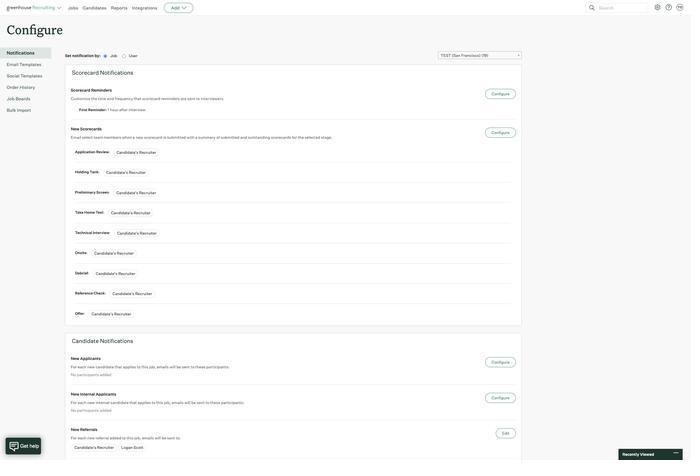 Task type: locate. For each thing, give the bounding box(es) containing it.
2 horizontal spatial job,
[[164, 401, 171, 406]]

2 participants from the top
[[77, 409, 99, 413]]

2 each from the top
[[78, 401, 87, 406]]

participants
[[77, 373, 99, 378], [77, 409, 99, 413]]

and right 'time'
[[107, 96, 114, 101]]

email up social
[[7, 62, 18, 67]]

job for job boards
[[7, 96, 15, 102]]

scorecard for scorecard notifications
[[72, 69, 99, 76]]

1 horizontal spatial submitted
[[221, 135, 240, 140]]

each for referrals
[[78, 436, 87, 441]]

: left '1'
[[106, 108, 107, 112]]

candidate's right test
[[111, 211, 133, 216]]

reminders
[[161, 96, 180, 101]]

candidate
[[72, 338, 99, 345]]

2 a from the left
[[195, 135, 198, 140]]

1 vertical spatial this
[[157, 401, 163, 406]]

new for new internal applicants
[[71, 393, 79, 397]]

no down 'new applicants'
[[71, 373, 76, 378]]

added for candidate
[[100, 373, 112, 378]]

2 submitted from the left
[[221, 135, 240, 140]]

0 vertical spatial email
[[7, 62, 18, 67]]

configure button for for each new internal candidate that applies to this job, emails will be sent to these participants:
[[486, 394, 517, 404]]

reminder
[[88, 108, 106, 112]]

of
[[217, 135, 220, 140]]

0 horizontal spatial emails
[[142, 436, 154, 441]]

candidate's down interview
[[94, 251, 116, 256]]

templates up social templates link
[[19, 62, 41, 67]]

1 vertical spatial applicants
[[96, 393, 116, 397]]

1 vertical spatial job,
[[164, 401, 171, 406]]

candidate's for reference check :
[[113, 292, 134, 297]]

3 each from the top
[[78, 436, 87, 441]]

scorecard up interview
[[142, 96, 161, 101]]

no for for each new internal candidate that applies to this job, emails will be sent to these participants:
[[71, 409, 76, 413]]

0 vertical spatial no participants added
[[71, 373, 112, 378]]

1 vertical spatial that
[[115, 365, 122, 370]]

0 vertical spatial these
[[195, 365, 206, 370]]

no for for each new candidate that applies to this job, emails will be sent to these participants:
[[71, 373, 76, 378]]

candidate's for onsite :
[[94, 251, 116, 256]]

francisco)
[[462, 53, 481, 58]]

0 vertical spatial applicants
[[80, 357, 101, 362]]

templates for social templates
[[20, 73, 42, 79]]

new for internal
[[87, 401, 95, 406]]

candidate's for offer :
[[92, 312, 114, 317]]

applicants
[[80, 357, 101, 362], [96, 393, 116, 397]]

first reminder : 1 hour after interview
[[79, 107, 146, 112]]

candidate's recruiter
[[117, 150, 156, 155], [106, 170, 146, 175], [117, 191, 156, 195], [111, 211, 151, 216], [117, 231, 157, 236], [94, 251, 134, 256], [96, 272, 135, 276], [113, 292, 152, 297], [92, 312, 131, 317], [75, 446, 114, 451]]

2 no participants added from the top
[[71, 409, 112, 413]]

0 vertical spatial for
[[71, 365, 77, 370]]

new
[[71, 127, 79, 131], [71, 357, 79, 362], [71, 393, 79, 397], [71, 428, 79, 433]]

jobs
[[68, 5, 78, 11]]

User radio
[[122, 54, 126, 58]]

1 vertical spatial notifications
[[100, 69, 133, 76]]

scorecard
[[142, 96, 161, 101], [144, 135, 162, 140]]

no up new referrals
[[71, 409, 76, 413]]

configure image
[[655, 4, 662, 11]]

1 no from the top
[[71, 373, 76, 378]]

2 horizontal spatial will
[[185, 401, 191, 406]]

0 horizontal spatial email
[[7, 62, 18, 67]]

candidate's recruiter for holding tank :
[[106, 170, 146, 175]]

by:
[[95, 53, 101, 58]]

1 vertical spatial applies
[[138, 401, 151, 406]]

2 new from the top
[[71, 357, 79, 362]]

applicants down candidate
[[80, 357, 101, 362]]

0 vertical spatial job
[[110, 53, 118, 58]]

recruiter for debrief :
[[118, 272, 135, 276]]

job
[[110, 53, 118, 58], [7, 96, 15, 102]]

2 vertical spatial emails
[[142, 436, 154, 441]]

added right 'referral'
[[110, 436, 121, 441]]

job up bulk
[[7, 96, 15, 102]]

2 vertical spatial for
[[71, 436, 77, 441]]

1 vertical spatial each
[[78, 401, 87, 406]]

these
[[195, 365, 206, 370], [210, 401, 220, 406]]

3 new from the top
[[71, 393, 79, 397]]

0 vertical spatial the
[[91, 96, 97, 101]]

preliminary screen :
[[75, 190, 111, 195]]

1 vertical spatial added
[[100, 409, 112, 413]]

templates up order history link
[[20, 73, 42, 79]]

new down new internal applicants on the bottom left of page
[[87, 401, 95, 406]]

1 horizontal spatial job
[[110, 53, 118, 58]]

0 vertical spatial this
[[142, 365, 148, 370]]

new down 'new applicants'
[[87, 365, 95, 370]]

1 horizontal spatial emails
[[157, 365, 169, 370]]

time
[[98, 96, 106, 101]]

order history
[[7, 85, 35, 90]]

scorecard up customize
[[71, 88, 90, 93]]

candidate right internal on the left of page
[[111, 401, 129, 406]]

job right job radio
[[110, 53, 118, 58]]

2 vertical spatial that
[[130, 401, 137, 406]]

1 horizontal spatial be
[[177, 365, 181, 370]]

1 each from the top
[[78, 365, 87, 370]]

interviewers.
[[201, 96, 225, 101]]

participants:
[[206, 365, 230, 370], [221, 401, 245, 406]]

1 vertical spatial scorecard
[[71, 88, 90, 93]]

job,
[[149, 365, 156, 370], [164, 401, 171, 406], [135, 436, 141, 441]]

0 vertical spatial job,
[[149, 365, 156, 370]]

: right reference
[[105, 292, 106, 296]]

no participants added for candidate
[[71, 373, 112, 378]]

each down 'new applicants'
[[78, 365, 87, 370]]

candidate down 'new applicants'
[[96, 365, 114, 370]]

scorecard left the is
[[144, 135, 162, 140]]

a right when
[[133, 135, 135, 140]]

tank
[[90, 170, 99, 175]]

2 vertical spatial each
[[78, 436, 87, 441]]

notifications for scorecard notifications
[[100, 69, 133, 76]]

that for candidate
[[130, 401, 137, 406]]

customize the time and frequency that scorecard reminders are sent to interviewers.
[[71, 96, 225, 101]]

2 vertical spatial will
[[155, 436, 161, 441]]

screen
[[96, 190, 109, 195]]

this
[[142, 365, 148, 370], [157, 401, 163, 406], [127, 436, 134, 441]]

1 vertical spatial no participants added
[[71, 409, 112, 413]]

notifications
[[7, 50, 35, 56], [100, 69, 133, 76], [100, 338, 133, 345]]

0 horizontal spatial the
[[91, 96, 97, 101]]

1 no participants added from the top
[[71, 373, 112, 378]]

each down internal at the bottom of the page
[[78, 401, 87, 406]]

offer
[[75, 312, 84, 316]]

0 horizontal spatial this
[[127, 436, 134, 441]]

td
[[678, 5, 683, 9]]

email select team members when a new scorecard is submitted with a summary of submitted and outstanding scorecards for the selected stage.
[[71, 135, 333, 140]]

1 horizontal spatial email
[[71, 135, 81, 140]]

submitted right of
[[221, 135, 240, 140]]

notification
[[72, 53, 94, 58]]

candidate's up check
[[96, 272, 118, 276]]

and
[[107, 96, 114, 101], [241, 135, 247, 140]]

for for for each new referral added to this job, emails will be sent to:
[[71, 436, 77, 441]]

candidate's down new referrals
[[75, 446, 96, 451]]

2 for from the top
[[71, 401, 77, 406]]

0 horizontal spatial submitted
[[167, 135, 186, 140]]

test
[[441, 53, 452, 58]]

0 vertical spatial candidate
[[96, 365, 114, 370]]

0 vertical spatial emails
[[157, 365, 169, 370]]

1 new from the top
[[71, 127, 79, 131]]

1 horizontal spatial applies
[[138, 401, 151, 406]]

1 vertical spatial templates
[[20, 73, 42, 79]]

0 horizontal spatial these
[[195, 365, 206, 370]]

candidate's down check
[[92, 312, 114, 317]]

1 vertical spatial for
[[71, 401, 77, 406]]

1 vertical spatial participants
[[77, 409, 99, 413]]

scorecards
[[271, 135, 292, 140]]

1 horizontal spatial a
[[195, 135, 198, 140]]

candidate's for application review :
[[117, 150, 139, 155]]

for down new internal applicants on the bottom left of page
[[71, 401, 77, 406]]

job boards
[[7, 96, 30, 102]]

recruiter for application review :
[[139, 150, 156, 155]]

new for applicants
[[87, 365, 95, 370]]

0 vertical spatial each
[[78, 365, 87, 370]]

sent
[[188, 96, 196, 101], [182, 365, 190, 370], [197, 401, 205, 406], [167, 436, 175, 441]]

0 horizontal spatial a
[[133, 135, 135, 140]]

1 vertical spatial the
[[298, 135, 304, 140]]

1 configure button from the top
[[486, 89, 517, 99]]

email templates link
[[7, 61, 49, 68]]

no participants added down internal on the left of page
[[71, 409, 112, 413]]

1 participants from the top
[[77, 373, 99, 378]]

applicants up internal on the left of page
[[96, 393, 116, 397]]

4 configure button from the top
[[486, 394, 517, 404]]

configure button
[[486, 89, 517, 99], [486, 128, 517, 138], [486, 358, 517, 368], [486, 394, 517, 404]]

recruiter
[[139, 150, 156, 155], [129, 170, 146, 175], [139, 191, 156, 195], [134, 211, 151, 216], [140, 231, 157, 236], [117, 251, 134, 256], [118, 272, 135, 276], [135, 292, 152, 297], [114, 312, 131, 317], [97, 446, 114, 451]]

bulk import
[[7, 108, 31, 113]]

boards
[[16, 96, 30, 102]]

each down new referrals
[[78, 436, 87, 441]]

the left 'time'
[[91, 96, 97, 101]]

0 vertical spatial and
[[107, 96, 114, 101]]

candidate's recruiter for debrief :
[[96, 272, 135, 276]]

new left internal at the bottom of the page
[[71, 393, 79, 397]]

1 horizontal spatial and
[[241, 135, 247, 140]]

: down reference
[[84, 312, 85, 316]]

3 configure button from the top
[[486, 358, 517, 368]]

scorecard notifications
[[72, 69, 133, 76]]

2 vertical spatial added
[[110, 436, 121, 441]]

3 for from the top
[[71, 436, 77, 441]]

0 horizontal spatial job
[[7, 96, 15, 102]]

0 vertical spatial no
[[71, 373, 76, 378]]

1 vertical spatial job
[[7, 96, 15, 102]]

will
[[170, 365, 176, 370], [185, 401, 191, 406], [155, 436, 161, 441]]

4 new from the top
[[71, 428, 79, 433]]

participants down internal at the bottom of the page
[[77, 409, 99, 413]]

new left 'scorecards'
[[71, 127, 79, 131]]

after
[[119, 107, 128, 112]]

0 vertical spatial added
[[100, 373, 112, 378]]

set notification by:
[[65, 53, 101, 58]]

recruiter for technical interview :
[[140, 231, 157, 236]]

for each new candidate that applies to this job, emails will be sent to these participants:
[[71, 365, 230, 370]]

candidate's recruiter for technical interview :
[[117, 231, 157, 236]]

greenhouse recruiting image
[[7, 4, 57, 11]]

recruiter for offer :
[[114, 312, 131, 317]]

0 vertical spatial scorecard
[[142, 96, 161, 101]]

for down 'new applicants'
[[71, 365, 77, 370]]

1 horizontal spatial job,
[[149, 365, 156, 370]]

1 vertical spatial be
[[192, 401, 196, 406]]

added up new internal applicants on the bottom left of page
[[100, 373, 112, 378]]

email left select
[[71, 135, 81, 140]]

1 for from the top
[[71, 365, 77, 370]]

added down internal on the left of page
[[100, 409, 112, 413]]

candidate's right check
[[113, 292, 134, 297]]

0 vertical spatial that
[[134, 96, 141, 101]]

candidate's recruiter for application review :
[[117, 150, 156, 155]]

candidate's right interview
[[117, 231, 139, 236]]

1 vertical spatial scorecard
[[144, 135, 162, 140]]

notifications link
[[7, 50, 49, 56]]

candidate
[[96, 365, 114, 370], [111, 401, 129, 406]]

2 vertical spatial be
[[162, 436, 166, 441]]

0 vertical spatial scorecard
[[72, 69, 99, 76]]

2 no from the top
[[71, 409, 76, 413]]

configure for email select team members when a new scorecard is submitted with a summary of submitted and outstanding scorecards for the selected stage.
[[492, 130, 510, 135]]

scott
[[134, 446, 144, 451]]

new down referrals
[[87, 436, 95, 441]]

referrals
[[80, 428, 98, 433]]

candidate's for technical interview :
[[117, 231, 139, 236]]

candidate's right tank
[[106, 170, 128, 175]]

1 a from the left
[[133, 135, 135, 140]]

no participants added for internal
[[71, 409, 112, 413]]

candidate's right the screen
[[117, 191, 138, 195]]

a right with
[[195, 135, 198, 140]]

for down new referrals
[[71, 436, 77, 441]]

application review :
[[75, 150, 111, 154]]

new down candidate
[[71, 357, 79, 362]]

0 vertical spatial templates
[[19, 62, 41, 67]]

0 horizontal spatial will
[[155, 436, 161, 441]]

1 vertical spatial no
[[71, 409, 76, 413]]

a
[[133, 135, 135, 140], [195, 135, 198, 140]]

no participants added down 'new applicants'
[[71, 373, 112, 378]]

: right holding
[[99, 170, 100, 175]]

1 vertical spatial and
[[241, 135, 247, 140]]

scorecard down set notification by:
[[72, 69, 99, 76]]

: right preliminary
[[109, 190, 110, 195]]

1 vertical spatial participants:
[[221, 401, 245, 406]]

configure for customize the time and frequency that scorecard reminders are sent to interviewers.
[[492, 91, 510, 96]]

2 configure button from the top
[[486, 128, 517, 138]]

each
[[78, 365, 87, 370], [78, 401, 87, 406], [78, 436, 87, 441]]

and left outstanding
[[241, 135, 247, 140]]

email
[[7, 62, 18, 67], [71, 135, 81, 140]]

participants down 'new applicants'
[[77, 373, 99, 378]]

1 vertical spatial email
[[71, 135, 81, 140]]

0 horizontal spatial job,
[[135, 436, 141, 441]]

check
[[94, 292, 105, 296]]

for each new referral added to this job, emails will be sent to:
[[71, 436, 181, 441]]

social templates
[[7, 73, 42, 79]]

submitted right the is
[[167, 135, 186, 140]]

0 vertical spatial participants
[[77, 373, 99, 378]]

1 vertical spatial emails
[[172, 401, 184, 406]]

2 horizontal spatial be
[[192, 401, 196, 406]]

added for internal
[[100, 409, 112, 413]]

holding
[[75, 170, 89, 175]]

1 vertical spatial these
[[210, 401, 220, 406]]

candidate's down when
[[117, 150, 139, 155]]

the right "for"
[[298, 135, 304, 140]]

recruiter for holding tank :
[[129, 170, 146, 175]]

2 horizontal spatial this
[[157, 401, 163, 406]]

applies
[[123, 365, 136, 370], [138, 401, 151, 406]]

new left referrals
[[71, 428, 79, 433]]

for
[[71, 365, 77, 370], [71, 401, 77, 406], [71, 436, 77, 441]]

2 vertical spatial job,
[[135, 436, 141, 441]]

email inside email templates link
[[7, 62, 18, 67]]

1
[[108, 107, 109, 112]]

2 vertical spatial notifications
[[100, 338, 133, 345]]

: up 'reference check :'
[[88, 271, 89, 276]]

submitted
[[167, 135, 186, 140], [221, 135, 240, 140]]

0 horizontal spatial applies
[[123, 365, 136, 370]]

0 horizontal spatial be
[[162, 436, 166, 441]]

new
[[136, 135, 143, 140], [87, 365, 95, 370], [87, 401, 95, 406], [87, 436, 95, 441]]

configure
[[7, 21, 63, 38], [492, 91, 510, 96], [492, 130, 510, 135], [492, 361, 510, 365], [492, 396, 510, 401]]

0 vertical spatial will
[[170, 365, 176, 370]]

reference
[[75, 292, 93, 296]]



Task type: vqa. For each thing, say whether or not it's contained in the screenshot.
Status
no



Task type: describe. For each thing, give the bounding box(es) containing it.
email for email templates
[[7, 62, 18, 67]]

selected
[[305, 135, 321, 140]]

candidate's recruiter for offer :
[[92, 312, 131, 317]]

configure button for email select team members when a new scorecard is submitted with a summary of submitted and outstanding scorecards for the selected stage.
[[486, 128, 517, 138]]

candidates link
[[83, 5, 107, 11]]

recruiter for preliminary screen :
[[139, 191, 156, 195]]

recruiter for reference check :
[[135, 292, 152, 297]]

take home test :
[[75, 211, 105, 215]]

1 horizontal spatial this
[[142, 365, 148, 370]]

configure button for for each new candidate that applies to this job, emails will be sent to these participants:
[[486, 358, 517, 368]]

integrations
[[132, 5, 158, 11]]

: down technical
[[87, 251, 88, 256]]

user
[[129, 53, 138, 58]]

0 horizontal spatial and
[[107, 96, 114, 101]]

social templates link
[[7, 73, 49, 79]]

new scorecards
[[71, 127, 102, 131]]

2 horizontal spatial emails
[[172, 401, 184, 406]]

td button
[[677, 4, 684, 11]]

offer :
[[75, 312, 86, 316]]

technical
[[75, 231, 92, 235]]

social
[[7, 73, 19, 79]]

are
[[181, 96, 187, 101]]

1 submitted from the left
[[167, 135, 186, 140]]

1 horizontal spatial the
[[298, 135, 304, 140]]

for each new internal candidate that applies to this job, emails will be sent to these participants:
[[71, 401, 245, 406]]

email templates
[[7, 62, 41, 67]]

new for new applicants
[[71, 357, 79, 362]]

(19)
[[482, 53, 489, 58]]

templates for email templates
[[19, 62, 41, 67]]

select
[[82, 135, 93, 140]]

candidate's recruiter for take home test :
[[111, 211, 151, 216]]

logan
[[121, 446, 133, 451]]

Search text field
[[598, 4, 644, 12]]

candidate's for debrief :
[[96, 272, 118, 276]]

1 vertical spatial candidate
[[111, 401, 129, 406]]

interview
[[129, 107, 146, 112]]

configure for for each new candidate that applies to this job, emails will be sent to these participants:
[[492, 361, 510, 365]]

: right technical
[[109, 231, 111, 235]]

job boards link
[[7, 96, 49, 102]]

frequency
[[115, 96, 133, 101]]

integrations link
[[132, 5, 158, 11]]

reports link
[[111, 5, 128, 11]]

td button
[[676, 3, 685, 12]]

each for applicants
[[78, 365, 87, 370]]

1 horizontal spatial will
[[170, 365, 176, 370]]

outstanding
[[248, 135, 270, 140]]

when
[[122, 135, 132, 140]]

candidate's for take home test :
[[111, 211, 133, 216]]

history
[[20, 85, 35, 90]]

summary
[[198, 135, 216, 140]]

candidates
[[83, 5, 107, 11]]

test
[[96, 211, 103, 215]]

preliminary
[[75, 190, 96, 195]]

jobs link
[[68, 5, 78, 11]]

edit button
[[496, 429, 517, 439]]

configure button for customize the time and frequency that scorecard reminders are sent to interviewers.
[[486, 89, 517, 99]]

add button
[[164, 3, 194, 13]]

application
[[75, 150, 95, 154]]

home
[[84, 211, 95, 215]]

team
[[94, 135, 103, 140]]

candidate's recruiter for onsite :
[[94, 251, 134, 256]]

candidate's for preliminary screen :
[[117, 191, 138, 195]]

holding tank :
[[75, 170, 101, 175]]

customize
[[71, 96, 90, 101]]

with
[[187, 135, 195, 140]]

candidate's recruiter for preliminary screen :
[[117, 191, 156, 195]]

internal
[[96, 401, 110, 406]]

test (san francisco) (19)
[[441, 53, 489, 58]]

hour
[[110, 107, 119, 112]]

candidate's for holding tank :
[[106, 170, 128, 175]]

0 vertical spatial applies
[[123, 365, 136, 370]]

first
[[79, 108, 87, 112]]

stage.
[[321, 135, 333, 140]]

email for email select team members when a new scorecard is submitted with a summary of submitted and outstanding scorecards for the selected stage.
[[71, 135, 81, 140]]

recruiter for take home test :
[[134, 211, 151, 216]]

recently
[[623, 453, 640, 458]]

1 horizontal spatial these
[[210, 401, 220, 406]]

0 vertical spatial be
[[177, 365, 181, 370]]

bulk
[[7, 108, 16, 113]]

reminders
[[91, 88, 112, 93]]

debrief :
[[75, 271, 90, 276]]

viewed
[[641, 453, 655, 458]]

recently viewed
[[623, 453, 655, 458]]

for
[[292, 135, 297, 140]]

participants for internal
[[77, 409, 99, 413]]

participants for candidate
[[77, 373, 99, 378]]

referral
[[96, 436, 109, 441]]

(san
[[452, 53, 461, 58]]

candidate's recruiter for reference check :
[[113, 292, 152, 297]]

new applicants
[[71, 357, 101, 362]]

members
[[104, 135, 121, 140]]

bulk import link
[[7, 107, 49, 114]]

onsite
[[75, 251, 87, 256]]

2 vertical spatial this
[[127, 436, 134, 441]]

0 vertical spatial notifications
[[7, 50, 35, 56]]

onsite :
[[75, 251, 89, 256]]

take
[[75, 211, 84, 215]]

configure for for each new internal candidate that applies to this job, emails will be sent to these participants:
[[492, 396, 510, 401]]

to:
[[176, 436, 181, 441]]

interview
[[93, 231, 109, 235]]

: inside first reminder : 1 hour after interview
[[106, 108, 107, 112]]

order history link
[[7, 84, 49, 91]]

for for for each new internal candidate that applies to this job, emails will be sent to these participants:
[[71, 401, 77, 406]]

candidate notifications
[[72, 338, 133, 345]]

for for for each new candidate that applies to this job, emails will be sent to these participants:
[[71, 365, 77, 370]]

notifications for candidate notifications
[[100, 338, 133, 345]]

recruiter for onsite :
[[117, 251, 134, 256]]

test (san francisco) (19) link
[[439, 51, 522, 60]]

job for job
[[110, 53, 118, 58]]

add
[[171, 5, 180, 11]]

debrief
[[75, 271, 88, 276]]

: down members
[[109, 150, 110, 154]]

scorecard for scorecard reminders
[[71, 88, 90, 93]]

that for frequency
[[134, 96, 141, 101]]

technical interview :
[[75, 231, 111, 235]]

new for new scorecards
[[71, 127, 79, 131]]

import
[[17, 108, 31, 113]]

Job radio
[[104, 54, 107, 58]]

scorecards
[[80, 127, 102, 131]]

new for referrals
[[87, 436, 95, 441]]

internal
[[80, 393, 95, 397]]

1 vertical spatial will
[[185, 401, 191, 406]]

reference check :
[[75, 292, 107, 296]]

reports
[[111, 5, 128, 11]]

new internal applicants
[[71, 393, 116, 397]]

new right when
[[136, 135, 143, 140]]

0 vertical spatial participants:
[[206, 365, 230, 370]]

logan scott
[[121, 446, 144, 451]]

review
[[96, 150, 109, 154]]

: right home
[[103, 211, 105, 215]]

new referrals
[[71, 428, 98, 433]]

each for internal
[[78, 401, 87, 406]]

order
[[7, 85, 19, 90]]

new for new referrals
[[71, 428, 79, 433]]



